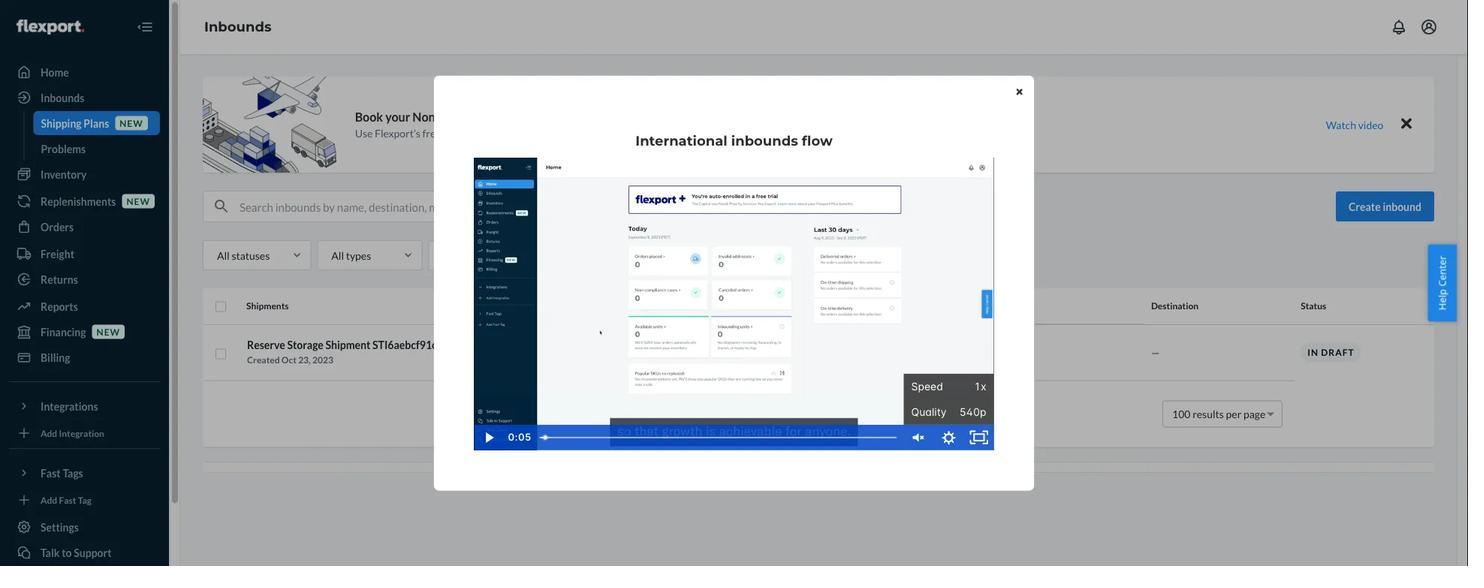 Task type: locate. For each thing, give the bounding box(es) containing it.
help center button
[[1428, 245, 1457, 322]]

quality
[[911, 406, 947, 418]]

international
[[636, 132, 728, 149]]

help
[[1436, 289, 1449, 310]]

center
[[1436, 256, 1449, 287]]



Task type: vqa. For each thing, say whether or not it's contained in the screenshot.
Shipping with Freight (FTL or > 6  pallets)'s Freight
no



Task type: describe. For each thing, give the bounding box(es) containing it.
1x
[[974, 380, 986, 393]]

inbounds
[[731, 132, 798, 149]]

international inbounds flow dialog
[[434, 75, 1035, 491]]

help center
[[1436, 256, 1449, 310]]

flow
[[802, 132, 833, 149]]

540p
[[960, 406, 986, 418]]

close image
[[1016, 87, 1023, 96]]

video element
[[474, 158, 994, 450]]

speed
[[911, 380, 943, 393]]

international inbounds flow
[[636, 132, 833, 149]]



